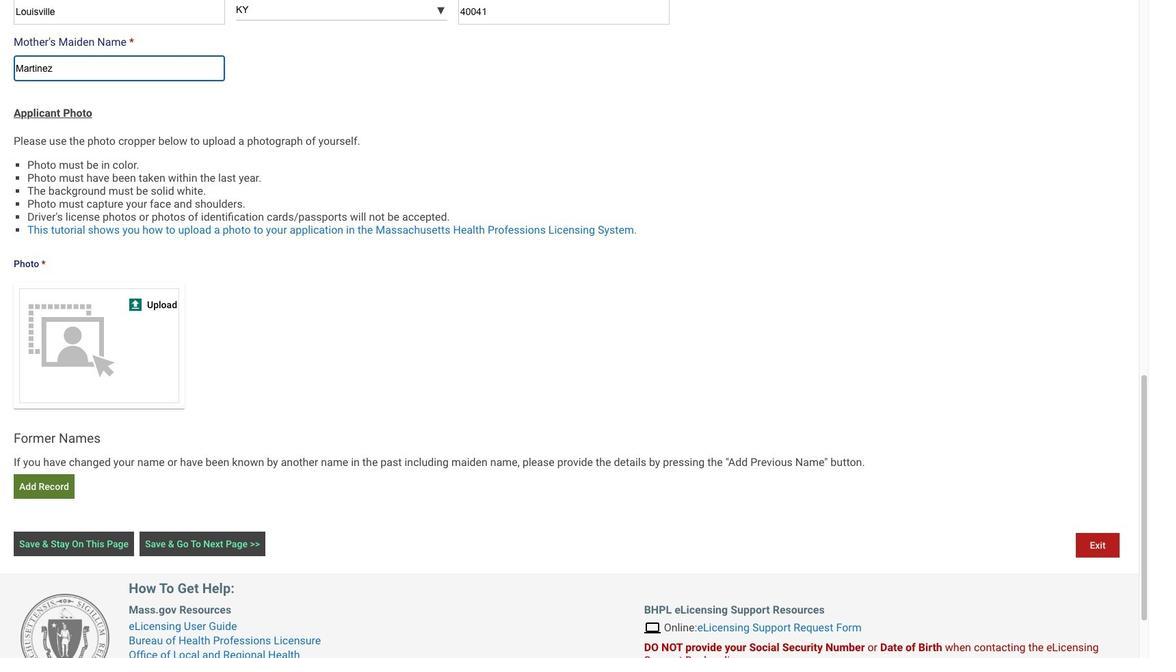 Task type: locate. For each thing, give the bounding box(es) containing it.
None text field
[[14, 0, 225, 25], [458, 0, 670, 25], [14, 0, 225, 25], [458, 0, 670, 25]]

None text field
[[14, 55, 225, 81]]



Task type: vqa. For each thing, say whether or not it's contained in the screenshot.
Password * password field
no



Task type: describe. For each thing, give the bounding box(es) containing it.
no color image
[[129, 299, 142, 311]]

massachusetts state seal image
[[21, 594, 109, 659]]



